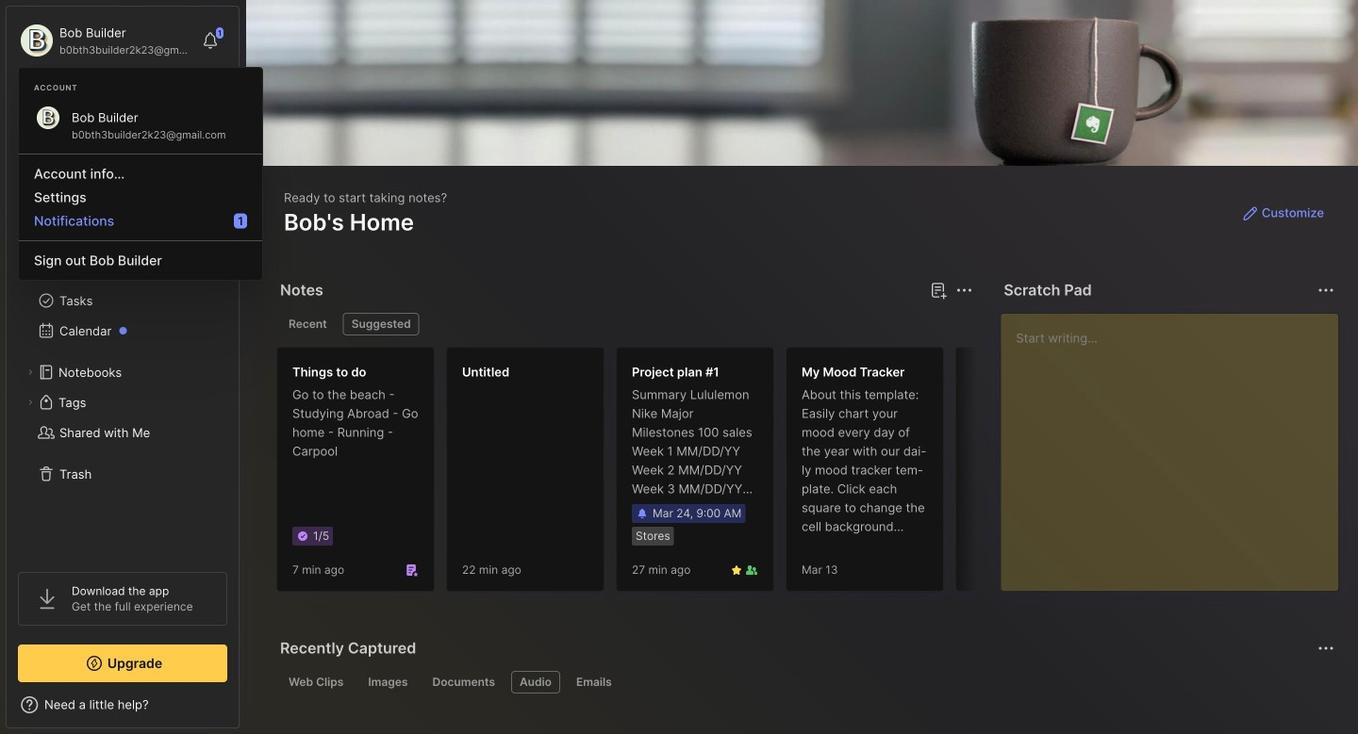 Task type: vqa. For each thing, say whether or not it's contained in the screenshot.
Start writing… 'text box'
yes



Task type: describe. For each thing, give the bounding box(es) containing it.
expand notebooks image
[[25, 367, 36, 378]]

dropdown list menu
[[19, 146, 262, 273]]

1 more actions field from the left
[[951, 277, 978, 304]]

WHAT'S NEW field
[[7, 691, 239, 721]]

Search text field
[[52, 96, 202, 114]]

Start writing… text field
[[1016, 314, 1338, 576]]

expand tags image
[[25, 397, 36, 409]]

more actions image
[[953, 279, 976, 302]]

2 tab list from the top
[[280, 672, 1332, 694]]



Task type: locate. For each thing, give the bounding box(es) containing it.
0 horizontal spatial more actions field
[[951, 277, 978, 304]]

none search field inside "main" 'element'
[[52, 93, 202, 116]]

tab
[[280, 313, 336, 336], [343, 313, 420, 336], [280, 672, 352, 694], [360, 672, 417, 694], [424, 672, 504, 694], [511, 672, 560, 694], [568, 672, 621, 694]]

1 horizontal spatial more actions field
[[1313, 277, 1340, 304]]

click to collapse image
[[238, 700, 252, 723]]

tab list
[[280, 313, 970, 336], [280, 672, 1332, 694]]

row group
[[276, 347, 1126, 604]]

more actions image
[[1315, 279, 1338, 302]]

1 vertical spatial tab list
[[280, 672, 1332, 694]]

1 tab list from the top
[[280, 313, 970, 336]]

None search field
[[52, 93, 202, 116]]

main element
[[0, 0, 245, 735]]

More actions field
[[951, 277, 978, 304], [1313, 277, 1340, 304]]

Account field
[[18, 22, 192, 59]]

tree inside "main" 'element'
[[7, 184, 239, 556]]

0 vertical spatial tab list
[[280, 313, 970, 336]]

2 more actions field from the left
[[1313, 277, 1340, 304]]

tree
[[7, 184, 239, 556]]



